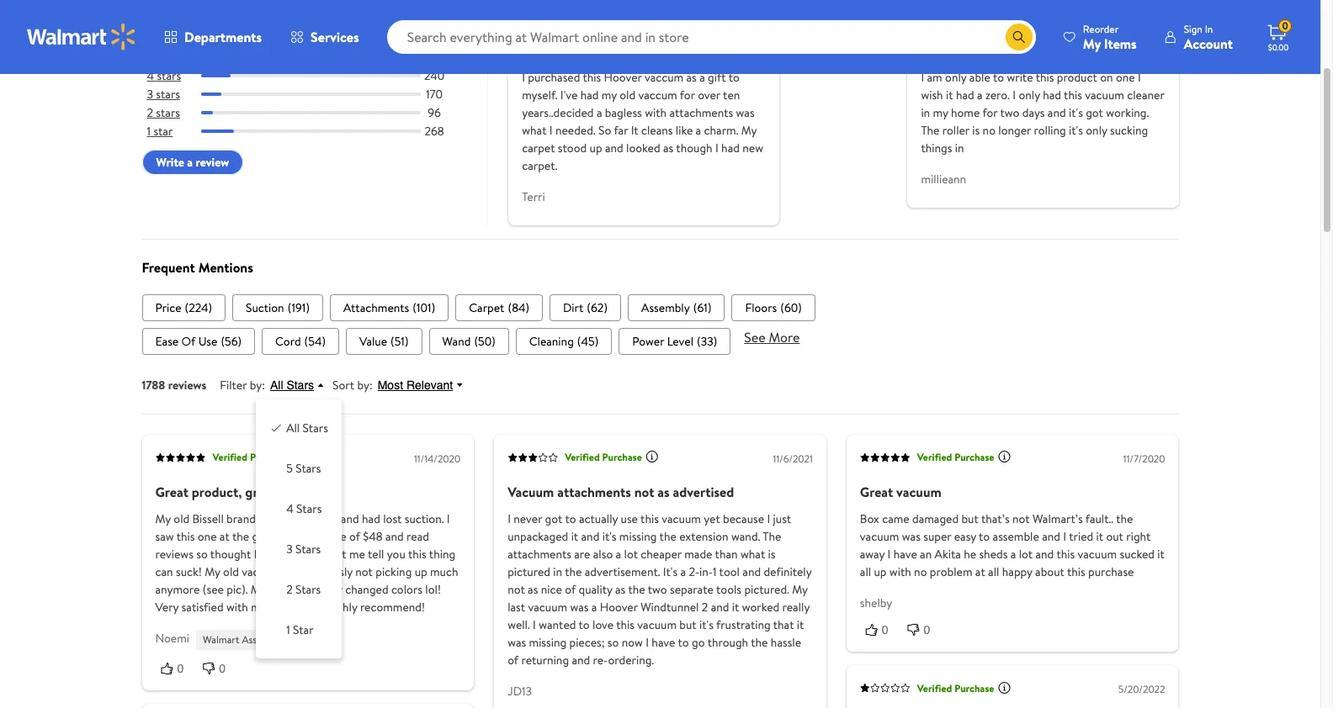 Task type: locate. For each thing, give the bounding box(es) containing it.
0 vertical spatial one
[[1116, 69, 1135, 86]]

home up purchased
[[556, 45, 589, 63]]

a inside box came damaged but that's not walmart's fault.. the vacuum was super easy to assemble and i tried it out right away i have an akita he sheds a lot and this vacuum sucked it all up with no problem at all happy about this purchase
[[1011, 546, 1016, 563]]

purchase
[[617, 13, 656, 27], [1016, 13, 1056, 27], [250, 451, 290, 465], [602, 451, 642, 465], [955, 451, 995, 465], [955, 682, 995, 696]]

vacuum down on at the right top
[[1085, 87, 1124, 104]]

sheds
[[979, 546, 1008, 563]]

1 vertical spatial reviews
[[155, 546, 193, 563]]

try.
[[310, 546, 327, 563]]

my up bagless
[[602, 87, 617, 104]]

so
[[598, 122, 611, 139]]

1
[[147, 123, 151, 140], [713, 564, 717, 581], [286, 622, 290, 639]]

2 horizontal spatial 1
[[713, 564, 717, 581]]

of right nice
[[565, 581, 576, 598]]

fault..
[[1086, 511, 1114, 528]]

star
[[154, 123, 173, 140]]

1 horizontal spatial home
[[951, 105, 980, 121]]

at inside "my old bissell brand vacuum was old and had lost suction. i saw this one at the great holiday price of $48 and read reviews so thought i'd give it a try. let me tell you this thing can suck! my old vacuum was obviously not picking up much anymore (see pic). my carpet literally changed colors lol! very satisfied with my purchase! i highly recommend!"
[[220, 528, 230, 545]]

i down years..decided
[[549, 122, 553, 139]]

0 horizontal spatial in
[[553, 564, 562, 581]]

search icon image
[[1012, 30, 1026, 44]]

not up "last"
[[508, 581, 525, 598]]

the
[[921, 122, 940, 139], [763, 528, 781, 545]]

departments
[[184, 28, 262, 46]]

not
[[634, 483, 654, 502], [1013, 511, 1030, 528], [355, 564, 373, 581], [508, 581, 525, 598]]

verified for 11/6/2021
[[565, 451, 600, 465]]

product,
[[192, 483, 242, 502]]

0 horizontal spatial 3
[[147, 86, 153, 103]]

level
[[667, 333, 694, 350]]

0 $0.00
[[1268, 19, 1289, 53]]

write
[[1007, 69, 1033, 86]]

1 lot from the left
[[624, 546, 638, 563]]

0 horizontal spatial 2
[[147, 105, 153, 121]]

was up holiday
[[301, 511, 319, 528]]

0 horizontal spatial what
[[522, 122, 547, 139]]

a left "2-" on the bottom right of page
[[680, 564, 686, 581]]

0 vertical spatial have
[[894, 546, 917, 563]]

1 horizontal spatial so
[[608, 635, 619, 651]]

0 vertical spatial 3
[[147, 86, 153, 103]]

0 vertical spatial all
[[270, 379, 283, 392]]

what down wand.
[[741, 546, 765, 563]]

1 horizontal spatial what
[[741, 546, 765, 563]]

attachments down unpackaged
[[508, 546, 571, 563]]

0 vertical spatial 1
[[147, 123, 151, 140]]

0 horizontal spatial by:
[[250, 377, 265, 394]]

up inside "my old bissell brand vacuum was old and had lost suction. i saw this one at the great holiday price of $48 and read reviews so thought i'd give it a try. let me tell you this thing can suck! my old vacuum was obviously not picking up much anymore (see pic). my carpet literally changed colors lol! very satisfied with my purchase! i highly recommend!"
[[415, 564, 427, 581]]

1 horizontal spatial is
[[972, 122, 980, 139]]

3 progress bar from the top
[[201, 111, 421, 115]]

0 vertical spatial carpet
[[522, 140, 555, 157]]

1 horizontal spatial up
[[590, 140, 602, 157]]

give
[[268, 546, 289, 563]]

2 horizontal spatial 2
[[702, 599, 708, 616]]

1 progress bar from the top
[[201, 74, 421, 78]]

0 button
[[860, 622, 902, 639], [902, 622, 944, 639], [155, 661, 197, 678], [197, 661, 239, 678]]

this right the saw
[[176, 528, 195, 545]]

(1788 reviews) link
[[142, 18, 257, 36]]

1 horizontal spatial 4
[[286, 501, 294, 518]]

services
[[311, 28, 359, 46]]

2 vertical spatial in
[[553, 564, 562, 581]]

1 horizontal spatial with
[[645, 105, 667, 121]]

by:
[[250, 377, 265, 394], [357, 377, 373, 394]]

vacuum down "windtunnel"
[[638, 617, 677, 634]]

list
[[142, 294, 1179, 321]]

needed.
[[556, 122, 596, 139]]

to right gift
[[729, 69, 740, 86]]

what down years..decided
[[522, 122, 547, 139]]

0 vertical spatial what
[[522, 122, 547, 139]]

(84)
[[508, 299, 530, 316]]

super
[[924, 528, 951, 545]]

0 vertical spatial for
[[680, 87, 695, 104]]

1 horizontal spatial great
[[860, 483, 893, 502]]

4 stars
[[286, 501, 322, 518]]

is right roller
[[972, 122, 980, 139]]

0 button down "walmart"
[[197, 661, 239, 678]]

great for great product, great price!
[[155, 483, 189, 502]]

(51)
[[391, 333, 409, 350]]

option group
[[270, 413, 328, 646]]

2 for 2 stars
[[147, 105, 153, 121]]

0 vertical spatial reviews
[[168, 377, 206, 394]]

2 vertical spatial 1
[[286, 622, 290, 639]]

great up the box
[[860, 483, 893, 502]]

definitely
[[764, 564, 812, 581]]

1 horizontal spatial missing
[[619, 528, 657, 545]]

5
[[147, 49, 153, 66], [286, 460, 293, 477]]

changed
[[345, 581, 389, 598]]

missing down use
[[619, 528, 657, 545]]

(54)
[[304, 333, 326, 350]]

0 down noemi
[[177, 662, 184, 676]]

1 inside 'i never got to actually use this vacuum yet because i just unpackaged it and it's missing the extension wand. the attachments are also a lot cheaper made than what is pictured in the advertisement. it's a 2-in-1 tool and definitely not as nice of quality as the two separate tools pictured. my last vacuum was a hoover windtunnel 2 and it worked really well. i wanted to love this vacuum but it's frustrating that it was missing pieces; so now i have to go through the hassle of returning and re-ordering.'
[[713, 564, 717, 581]]

all down away
[[860, 564, 871, 581]]

0 vertical spatial 5
[[147, 49, 153, 66]]

0 horizontal spatial have
[[652, 635, 675, 651]]

with inside box came damaged but that's not walmart's fault.. the vacuum was super easy to assemble and i tried it out right away i have an akita he sheds a lot and this vacuum sucked it all up with no problem at all happy about this purchase
[[890, 564, 911, 581]]

1 left "star"
[[286, 622, 290, 639]]

96
[[428, 105, 441, 121]]

all stars down cord
[[270, 379, 314, 392]]

tools
[[716, 581, 742, 598]]

one
[[1116, 69, 1135, 86], [198, 528, 217, 545]]

recommend!
[[360, 599, 425, 616]]

carpet
[[522, 140, 555, 157], [269, 581, 302, 598]]

clear search field text image
[[986, 30, 999, 43]]

verified purchase for 11/14/2020
[[213, 451, 290, 465]]

great for great vacuum
[[860, 483, 893, 502]]

1 vertical spatial 1
[[713, 564, 717, 581]]

of up jd13
[[508, 652, 519, 669]]

1 horizontal spatial for
[[983, 105, 998, 121]]

1 horizontal spatial of
[[508, 652, 519, 669]]

and up price
[[341, 511, 359, 528]]

bagless
[[605, 105, 642, 121]]

much
[[430, 564, 458, 581]]

use
[[621, 511, 638, 528]]

purchase for 11/7/2020
[[955, 451, 995, 465]]

list item containing attachments
[[330, 294, 449, 321]]

1 vertical spatial is
[[768, 546, 776, 563]]

0 horizontal spatial 4
[[147, 67, 154, 84]]

1 horizontal spatial 2
[[286, 582, 293, 598]]

attachments down over
[[670, 105, 733, 121]]

0 horizontal spatial up
[[415, 564, 427, 581]]

1 horizontal spatial carpet
[[522, 140, 555, 157]]

by: right filter
[[250, 377, 265, 394]]

$48
[[363, 528, 383, 545]]

lot inside box came damaged but that's not walmart's fault.. the vacuum was super easy to assemble and i tried it out right away i have an akita he sheds a lot and this vacuum sucked it all up with no problem at all happy about this purchase
[[1019, 546, 1033, 563]]

progress bar
[[201, 74, 421, 78], [201, 93, 421, 96], [201, 111, 421, 115], [201, 130, 421, 133]]

a inside the need my money back i am only able to write this product on one i wish it had a zero. i only had this vacuum cleaner in my home for two days and it's got working. the roller is no longer rolling it's only sucking things in
[[977, 87, 983, 104]]

in
[[921, 105, 930, 121], [955, 140, 964, 157], [553, 564, 562, 581]]

happy
[[592, 45, 628, 63], [1002, 564, 1033, 581]]

0 horizontal spatial of
[[349, 528, 360, 545]]

0 vertical spatial happy
[[592, 45, 628, 63]]

my up (see at the left bottom of page
[[205, 564, 220, 581]]

list item containing price
[[142, 294, 226, 321]]

verified purchase for 11/6/2021
[[565, 451, 642, 465]]

1 horizontal spatial 5
[[286, 460, 293, 477]]

assembly
[[642, 299, 690, 316]]

1 vertical spatial at
[[975, 564, 985, 581]]

5 up price!
[[286, 460, 293, 477]]

at down the he
[[975, 564, 985, 581]]

reviews
[[168, 377, 206, 394], [155, 546, 193, 563]]

1 horizontal spatial have
[[894, 546, 917, 563]]

stars for 2 stars
[[156, 105, 180, 121]]

my down wish
[[933, 105, 948, 121]]

this right purchased
[[583, 69, 601, 86]]

two inside the need my money back i am only able to write this product on one i wish it had a zero. i only had this vacuum cleaner in my home for two days and it's got working. the roller is no longer rolling it's only sucking things in
[[1000, 105, 1020, 121]]

lot inside 'i never got to actually use this vacuum yet because i just unpackaged it and it's missing the extension wand. the attachments are also a lot cheaper made than what is pictured in the advertisement. it's a 2-in-1 tool and definitely not as nice of quality as the two separate tools pictured. my last vacuum was a hoover windtunnel 2 and it worked really well. i wanted to love this vacuum but it's frustrating that it was missing pieces; so now i have to go through the hassle of returning and re-ordering.'
[[624, 546, 638, 563]]

verified for 11/7/2020
[[917, 451, 952, 465]]

clean
[[522, 45, 553, 63]]

this right write
[[1036, 69, 1054, 86]]

jd13
[[508, 683, 532, 700]]

purchase for 11/6/2021
[[602, 451, 642, 465]]

my inside the reorder my items
[[1083, 34, 1101, 53]]

progress bar for 268
[[201, 130, 421, 133]]

2 down separate
[[702, 599, 708, 616]]

two inside 'i never got to actually use this vacuum yet because i just unpackaged it and it's missing the extension wand. the attachments are also a lot cheaper made than what is pictured in the advertisement. it's a 2-in-1 tool and definitely not as nice of quality as the two separate tools pictured. my last vacuum was a hoover windtunnel 2 and it worked really well. i wanted to love this vacuum but it's frustrating that it was missing pieces; so now i have to go through the hassle of returning and re-ordering.'
[[648, 581, 667, 598]]

is inside 'i never got to actually use this vacuum yet because i just unpackaged it and it's missing the extension wand. the attachments are also a lot cheaper made than what is pictured in the advertisement. it's a 2-in-1 tool and definitely not as nice of quality as the two separate tools pictured. my last vacuum was a hoover windtunnel 2 and it worked really well. i wanted to love this vacuum but it's frustrating that it was missing pieces; so now i have to go through the hassle of returning and re-ordering.'
[[768, 546, 776, 563]]

my up new
[[741, 122, 757, 139]]

carpet up carpet.
[[522, 140, 555, 157]]

old inside 'clean home happy mom! i purchased this hoover vaccum as a gift to myself. i've had my old vaccum for over ten years..decided a bagless with attachments was what i needed. so far  it cleans like a charm. my carpet stood up and looked as though i had new carpet.'
[[620, 87, 636, 104]]

1 vertical spatial home
[[951, 105, 980, 121]]

had inside "my old bissell brand vacuum was old and had lost suction. i saw this one at the great holiday price of $48 and read reviews so thought i'd give it a try. let me tell you this thing can suck! my old vacuum was obviously not picking up much anymore (see pic). my carpet literally changed colors lol! very satisfied with my purchase! i highly recommend!"
[[362, 511, 380, 528]]

got up unpackaged
[[545, 511, 563, 528]]

list item containing power level
[[619, 328, 731, 355]]

happy down sheds
[[1002, 564, 1033, 581]]

0 vertical spatial 4
[[147, 67, 154, 84]]

sign
[[1184, 21, 1203, 36]]

0 horizontal spatial two
[[648, 581, 667, 598]]

problem
[[930, 564, 973, 581]]

2 all from the left
[[988, 564, 1000, 581]]

for left over
[[680, 87, 695, 104]]

stars for 3 stars
[[156, 86, 180, 103]]

home up roller
[[951, 105, 980, 121]]

0 vertical spatial 2
[[147, 105, 153, 121]]

purchase for 5/20/2022
[[955, 682, 995, 696]]

1 horizontal spatial by:
[[357, 377, 373, 394]]

0 horizontal spatial one
[[198, 528, 217, 545]]

2 progress bar from the top
[[201, 93, 421, 96]]

1 vertical spatial but
[[680, 617, 697, 634]]

1 vertical spatial so
[[608, 635, 619, 651]]

and down walmart's
[[1042, 528, 1061, 545]]

1 vertical spatial have
[[652, 635, 675, 651]]

up up lol!
[[415, 564, 427, 581]]

0 vertical spatial home
[[556, 45, 589, 63]]

what inside 'clean home happy mom! i purchased this hoover vaccum as a gift to myself. i've had my old vaccum for over ten years..decided a bagless with attachments was what i needed. so far  it cleans like a charm. my carpet stood up and looked as though i had new carpet.'
[[522, 122, 547, 139]]

0 horizontal spatial lot
[[624, 546, 638, 563]]

0 horizontal spatial is
[[768, 546, 776, 563]]

1 all from the left
[[860, 564, 871, 581]]

3 for 3 stars
[[286, 541, 293, 558]]

all stars inside dropdown button
[[270, 379, 314, 392]]

so left now
[[608, 635, 619, 651]]

got
[[1086, 105, 1103, 121], [545, 511, 563, 528]]

2 by: from the left
[[357, 377, 373, 394]]

2 horizontal spatial of
[[565, 581, 576, 598]]

attachments inside 'i never got to actually use this vacuum yet because i just unpackaged it and it's missing the extension wand. the attachments are also a lot cheaper made than what is pictured in the advertisement. it's a 2-in-1 tool and definitely not as nice of quality as the two separate tools pictured. my last vacuum was a hoover windtunnel 2 and it worked really well. i wanted to love this vacuum but it's frustrating that it was missing pieces; so now i have to go through the hassle of returning and re-ordering.'
[[508, 546, 571, 563]]

1 vertical spatial carpet
[[269, 581, 302, 598]]

2 horizontal spatial up
[[874, 564, 887, 581]]

to right easy
[[979, 528, 990, 545]]

a
[[700, 69, 705, 86], [977, 87, 983, 104], [597, 105, 602, 121], [696, 122, 701, 139], [187, 154, 193, 171], [302, 546, 308, 563], [616, 546, 621, 563], [1011, 546, 1016, 563], [680, 564, 686, 581], [592, 599, 597, 616]]

1 horizontal spatial two
[[1000, 105, 1020, 121]]

highly
[[327, 599, 357, 616]]

use
[[198, 333, 217, 350]]

hoover up love
[[600, 599, 638, 616]]

1 vertical spatial missing
[[529, 635, 567, 651]]

carpet inside "my old bissell brand vacuum was old and had lost suction. i saw this one at the great holiday price of $48 and read reviews so thought i'd give it a try. let me tell you this thing can suck! my old vacuum was obviously not picking up much anymore (see pic). my carpet literally changed colors lol! very satisfied with my purchase! i highly recommend!"
[[269, 581, 302, 598]]

a inside 'link'
[[187, 154, 193, 171]]

0 vertical spatial got
[[1086, 105, 1103, 121]]

1 by: from the left
[[250, 377, 265, 394]]

1 vertical spatial the
[[763, 528, 781, 545]]

1 vertical spatial hoover
[[600, 599, 638, 616]]

but inside 'i never got to actually use this vacuum yet because i just unpackaged it and it's missing the extension wand. the attachments are also a lot cheaper made than what is pictured in the advertisement. it's a 2-in-1 tool and definitely not as nice of quality as the two separate tools pictured. my last vacuum was a hoover windtunnel 2 and it worked really well. i wanted to love this vacuum but it's frustrating that it was missing pieces; so now i have to go through the hassle of returning and re-ordering.'
[[680, 617, 697, 634]]

1 horizontal spatial but
[[962, 511, 979, 528]]

pieces;
[[569, 635, 605, 651]]

cleaning
[[529, 333, 574, 350]]

5 for 5 stars
[[147, 49, 153, 66]]

to up zero.
[[993, 69, 1004, 86]]

1 vertical spatial one
[[198, 528, 217, 545]]

not up use
[[634, 483, 654, 502]]

1 horizontal spatial got
[[1086, 105, 1103, 121]]

2 lot from the left
[[1019, 546, 1033, 563]]

all inside dropdown button
[[270, 379, 283, 392]]

0 vertical spatial in
[[921, 105, 930, 121]]

as left advertised
[[658, 483, 670, 502]]

i up 'myself.' in the top left of the page
[[522, 69, 525, 86]]

vacuum up away
[[860, 528, 899, 545]]

0 horizontal spatial all
[[860, 564, 871, 581]]

up inside box came damaged but that's not walmart's fault.. the vacuum was super easy to assemble and i tried it out right away i have an akita he sheds a lot and this vacuum sucked it all up with no problem at all happy about this purchase
[[874, 564, 887, 581]]

(60)
[[781, 299, 802, 316]]

4 for 4 stars
[[286, 501, 294, 518]]

hoover inside 'i never got to actually use this vacuum yet because i just unpackaged it and it's missing the extension wand. the attachments are also a lot cheaper made than what is pictured in the advertisement. it's a 2-in-1 tool and definitely not as nice of quality as the two separate tools pictured. my last vacuum was a hoover windtunnel 2 and it worked really well. i wanted to love this vacuum but it's frustrating that it was missing pieces; so now i have to go through the hassle of returning and re-ordering.'
[[600, 599, 638, 616]]

with down pic).
[[226, 599, 248, 616]]

was down ten
[[736, 105, 755, 121]]

only
[[945, 69, 967, 86], [1019, 87, 1040, 104], [1086, 122, 1107, 139]]

5 stars
[[286, 460, 321, 477]]

wand (50)
[[442, 333, 495, 350]]

was inside 'clean home happy mom! i purchased this hoover vaccum as a gift to myself. i've had my old vaccum for over ten years..decided a bagless with attachments was what i needed. so far  it cleans like a charm. my carpet stood up and looked as though i had new carpet.'
[[736, 105, 755, 121]]

1 great from the left
[[155, 483, 189, 502]]

1 vertical spatial no
[[914, 564, 927, 581]]

list item
[[142, 294, 226, 321], [232, 294, 323, 321], [330, 294, 449, 321], [456, 294, 543, 321], [550, 294, 621, 321], [628, 294, 725, 321], [732, 294, 815, 321], [142, 328, 255, 355], [262, 328, 339, 355], [346, 328, 422, 355], [429, 328, 509, 355], [516, 328, 612, 355], [619, 328, 731, 355]]

for inside 'clean home happy mom! i purchased this hoover vaccum as a gift to myself. i've had my old vaccum for over ten years..decided a bagless with attachments was what i needed. so far  it cleans like a charm. my carpet stood up and looked as though i had new carpet.'
[[680, 87, 695, 104]]

stars inside dropdown button
[[287, 379, 314, 392]]

happy inside 'clean home happy mom! i purchased this hoover vaccum as a gift to myself. i've had my old vaccum for over ten years..decided a bagless with attachments was what i needed. so far  it cleans like a charm. my carpet stood up and looked as though i had new carpet.'
[[592, 45, 628, 63]]

5 up 4 stars
[[147, 49, 153, 66]]

no left longer
[[983, 122, 996, 139]]

verified purchase information image for vacuum
[[998, 450, 1011, 464]]

i right well.
[[533, 617, 536, 634]]

the down brand
[[232, 528, 249, 545]]

the up things
[[921, 122, 940, 139]]

what
[[522, 122, 547, 139], [741, 546, 765, 563]]

was up an
[[902, 528, 921, 545]]

in-
[[699, 564, 713, 581]]

in down wish
[[921, 105, 930, 121]]

ease
[[155, 333, 179, 350]]

0 vertical spatial no
[[983, 122, 996, 139]]

list item containing cord
[[262, 328, 339, 355]]

1 horizontal spatial all
[[286, 420, 300, 437]]

list item containing floors
[[732, 294, 815, 321]]

1 horizontal spatial all
[[988, 564, 1000, 581]]

cheaper
[[641, 546, 682, 563]]

0 vertical spatial so
[[196, 546, 208, 563]]

(62)
[[587, 299, 608, 316]]

write
[[156, 154, 184, 171]]

suction.
[[405, 511, 444, 528]]

2 vertical spatial only
[[1086, 122, 1107, 139]]

got inside the need my money back i am only able to write this product on one i wish it had a zero. i only had this vacuum cleaner in my home for two days and it's got working. the roller is no longer rolling it's only sucking things in
[[1086, 105, 1103, 121]]

attachments inside 'clean home happy mom! i purchased this hoover vaccum as a gift to myself. i've had my old vaccum for over ten years..decided a bagless with attachments was what i needed. so far  it cleans like a charm. my carpet stood up and looked as though i had new carpet.'
[[670, 105, 733, 121]]

missing
[[619, 528, 657, 545], [529, 635, 567, 651]]

departments button
[[150, 17, 276, 57]]

1 horizontal spatial only
[[1019, 87, 1040, 104]]

to
[[729, 69, 740, 86], [993, 69, 1004, 86], [565, 511, 576, 528], [979, 528, 990, 545], [579, 617, 590, 634], [678, 635, 689, 651]]

1 vertical spatial in
[[955, 140, 964, 157]]

0 vertical spatial with
[[645, 105, 667, 121]]

verified for 5/20/2022
[[917, 682, 952, 696]]

2-
[[689, 564, 700, 581]]

1 vertical spatial great
[[252, 528, 279, 545]]

money
[[976, 45, 1016, 63]]

0 horizontal spatial so
[[196, 546, 208, 563]]

cleans
[[641, 122, 673, 139]]

akita
[[935, 546, 961, 563]]

attachments up actually at left bottom
[[557, 483, 631, 502]]

stood
[[558, 140, 587, 157]]

one down bissell
[[198, 528, 217, 545]]

0 vertical spatial attachments
[[670, 105, 733, 121]]

at
[[220, 528, 230, 545], [975, 564, 985, 581]]

stars down 4 stars
[[156, 86, 180, 103]]

my left items
[[1083, 34, 1101, 53]]

to inside 'clean home happy mom! i purchased this hoover vaccum as a gift to myself. i've had my old vaccum for over ten years..decided a bagless with attachments was what i needed. so far  it cleans like a charm. my carpet stood up and looked as though i had new carpet.'
[[729, 69, 740, 86]]

all right all stars radio
[[286, 420, 300, 437]]

one inside "my old bissell brand vacuum was old and had lost suction. i saw this one at the great holiday price of $48 and read reviews so thought i'd give it a try. let me tell you this thing can suck! my old vacuum was obviously not picking up much anymore (see pic). my carpet literally changed colors lol! very satisfied with my purchase! i highly recommend!"
[[198, 528, 217, 545]]

purchase for 11/14/2020
[[250, 451, 290, 465]]

great
[[155, 483, 189, 502], [860, 483, 893, 502]]

0 down shelby
[[882, 624, 889, 637]]

floors (60)
[[745, 299, 802, 316]]

1 vertical spatial with
[[890, 564, 911, 581]]

the inside the need my money back i am only able to write this product on one i wish it had a zero. i only had this vacuum cleaner in my home for two days and it's got working. the roller is no longer rolling it's only sucking things in
[[921, 122, 940, 139]]

1 vertical spatial two
[[648, 581, 667, 598]]

my up associate
[[251, 599, 266, 616]]

old
[[620, 87, 636, 104], [174, 511, 190, 528], [322, 511, 338, 528], [223, 564, 239, 581]]

my up really
[[792, 581, 808, 598]]

0 vertical spatial two
[[1000, 105, 1020, 121]]

0 horizontal spatial at
[[220, 528, 230, 545]]

the inside "my old bissell brand vacuum was old and had lost suction. i saw this one at the great holiday price of $48 and read reviews so thought i'd give it a try. let me tell you this thing can suck! my old vacuum was obviously not picking up much anymore (see pic). my carpet literally changed colors lol! very satisfied with my purchase! i highly recommend!"
[[232, 528, 249, 545]]

pic).
[[227, 581, 248, 598]]

0 button down shelby
[[860, 622, 902, 639]]

it's
[[1069, 105, 1083, 121], [1069, 122, 1083, 139], [602, 528, 617, 545], [700, 617, 714, 634]]

my right pic).
[[251, 581, 266, 598]]

am
[[927, 69, 943, 86]]

1 vertical spatial 5
[[286, 460, 293, 477]]

satisfied
[[181, 599, 224, 616]]

1 for 1 star
[[286, 622, 290, 639]]

0 up the $0.00
[[1282, 19, 1288, 33]]

1 vertical spatial only
[[1019, 87, 1040, 104]]

4 progress bar from the top
[[201, 130, 421, 133]]

reviews down the saw
[[155, 546, 193, 563]]

and down far
[[605, 140, 623, 157]]

relevant
[[406, 379, 453, 392]]

worked
[[742, 599, 780, 616]]

0 horizontal spatial 1
[[147, 123, 151, 140]]

not inside "my old bissell brand vacuum was old and had lost suction. i saw this one at the great holiday price of $48 and read reviews so thought i'd give it a try. let me tell you this thing can suck! my old vacuum was obviously not picking up much anymore (see pic). my carpet literally changed colors lol! very satisfied with my purchase! i highly recommend!"
[[355, 564, 373, 581]]

4 for 4 stars
[[147, 67, 154, 84]]

have right now
[[652, 635, 675, 651]]

0 horizontal spatial great
[[155, 483, 189, 502]]

only right am
[[945, 69, 967, 86]]

so
[[196, 546, 208, 563], [608, 635, 619, 651]]

0 vertical spatial of
[[349, 528, 360, 545]]

1 horizontal spatial the
[[921, 122, 940, 139]]

two
[[1000, 105, 1020, 121], [648, 581, 667, 598]]

up down "so" on the top left of page
[[590, 140, 602, 157]]

my inside 'clean home happy mom! i purchased this hoover vaccum as a gift to myself. i've had my old vaccum for over ten years..decided a bagless with attachments was what i needed. so far  it cleans like a charm. my carpet stood up and looked as though i had new carpet.'
[[602, 87, 617, 104]]

tried
[[1069, 528, 1094, 545]]

verified purchase information image
[[645, 450, 659, 464], [998, 450, 1011, 464], [998, 681, 1011, 695]]

2 vertical spatial attachments
[[508, 546, 571, 563]]

2 for 2 stars
[[286, 582, 293, 598]]

2 great from the left
[[860, 483, 893, 502]]

purchased
[[528, 69, 580, 86]]

2 horizontal spatial with
[[890, 564, 911, 581]]

1014
[[423, 49, 445, 66]]

it's right rolling
[[1069, 122, 1083, 139]]



Task type: describe. For each thing, give the bounding box(es) containing it.
very
[[155, 599, 179, 616]]

account
[[1184, 34, 1233, 53]]

tell
[[368, 546, 384, 563]]

stars for 5 stars
[[156, 49, 180, 66]]

i left the tried
[[1063, 528, 1067, 545]]

about
[[1035, 564, 1065, 581]]

power level (33)
[[632, 333, 717, 350]]

it inside the need my money back i am only able to write this product on one i wish it had a zero. i only had this vacuum cleaner in my home for two days and it's got working. the roller is no longer rolling it's only sucking things in
[[946, 87, 953, 104]]

walmart image
[[27, 24, 136, 51]]

it's up also
[[602, 528, 617, 545]]

roller
[[943, 122, 970, 139]]

of inside "my old bissell brand vacuum was old and had lost suction. i saw this one at the great holiday price of $48 and read reviews so thought i'd give it a try. let me tell you this thing can suck! my old vacuum was obviously not picking up much anymore (see pic). my carpet literally changed colors lol! very satisfied with my purchase! i highly recommend!"
[[349, 528, 360, 545]]

have inside box came damaged but that's not walmart's fault.. the vacuum was super easy to assemble and i tried it out right away i have an akita he sheds a lot and this vacuum sucked it all up with no problem at all happy about this purchase
[[894, 546, 917, 563]]

list item containing suction
[[232, 294, 323, 321]]

2 horizontal spatial in
[[955, 140, 964, 157]]

is inside the need my money back i am only able to write this product on one i wish it had a zero. i only had this vacuum cleaner in my home for two days and it's got working. the roller is no longer rolling it's only sucking things in
[[972, 122, 980, 139]]

power
[[632, 333, 664, 350]]

to inside the need my money back i am only able to write this product on one i wish it had a zero. i only had this vacuum cleaner in my home for two days and it's got working. the roller is no longer rolling it's only sucking things in
[[993, 69, 1004, 86]]

list item containing dirt
[[550, 294, 621, 321]]

great inside "my old bissell brand vacuum was old and had lost suction. i saw this one at the great holiday price of $48 and read reviews so thought i'd give it a try. let me tell you this thing can suck! my old vacuum was obviously not picking up much anymore (see pic). my carpet literally changed colors lol! very satisfied with my purchase! i highly recommend!"
[[252, 528, 279, 545]]

this up now
[[616, 617, 635, 634]]

i right now
[[646, 635, 649, 651]]

one inside the need my money back i am only able to write this product on one i wish it had a zero. i only had this vacuum cleaner in my home for two days and it's got working. the roller is no longer rolling it's only sucking things in
[[1116, 69, 1135, 86]]

really
[[782, 599, 810, 616]]

the up cheaper
[[660, 528, 677, 545]]

cord
[[275, 333, 301, 350]]

it up are
[[571, 528, 578, 545]]

this down read
[[408, 546, 427, 563]]

ease of use (56)
[[155, 333, 242, 350]]

frequent mentions
[[142, 258, 253, 277]]

see more list
[[142, 328, 1179, 355]]

vacuum inside the need my money back i am only able to write this product on one i wish it had a zero. i only had this vacuum cleaner in my home for two days and it's got working. the roller is no longer rolling it's only sucking things in
[[1085, 87, 1124, 104]]

pictured.
[[744, 581, 789, 598]]

value (51)
[[359, 333, 409, 350]]

2 stars
[[286, 582, 321, 598]]

than
[[715, 546, 738, 563]]

advertised
[[673, 483, 734, 502]]

my inside "my old bissell brand vacuum was old and had lost suction. i saw this one at the great holiday price of $48 and read reviews so thought i'd give it a try. let me tell you this thing can suck! my old vacuum was obviously not picking up much anymore (see pic). my carpet literally changed colors lol! very satisfied with my purchase! i highly recommend!"
[[251, 599, 266, 616]]

list containing price
[[142, 294, 1179, 321]]

i left just
[[767, 511, 770, 528]]

was up 2 stars
[[284, 564, 302, 581]]

see more button
[[744, 328, 800, 347]]

0 down "walmart"
[[219, 662, 226, 676]]

and inside 'clean home happy mom! i purchased this hoover vaccum as a gift to myself. i've had my old vaccum for over ten years..decided a bagless with attachments was what i needed. so far  it cleans like a charm. my carpet stood up and looked as though i had new carpet.'
[[605, 140, 623, 157]]

as down 'advertisement.'
[[615, 581, 626, 598]]

2 horizontal spatial only
[[1086, 122, 1107, 139]]

with inside "my old bissell brand vacuum was old and had lost suction. i saw this one at the great holiday price of $48 and read reviews so thought i'd give it a try. let me tell you this thing can suck! my old vacuum was obviously not picking up much anymore (see pic). my carpet literally changed colors lol! very satisfied with my purchase! i highly recommend!"
[[226, 599, 248, 616]]

progress bar for 240
[[201, 74, 421, 78]]

cord (54)
[[275, 333, 326, 350]]

0 button down noemi
[[155, 661, 197, 678]]

most relevant
[[378, 379, 453, 392]]

progress bar for 96
[[201, 111, 421, 115]]

box came damaged but that's not walmart's fault.. the vacuum was super easy to assemble and i tried it out right away i have an akita he sheds a lot and this vacuum sucked it all up with no problem at all happy about this purchase
[[860, 511, 1165, 581]]

can
[[155, 564, 173, 581]]

tool
[[719, 564, 740, 581]]

thought
[[210, 546, 251, 563]]

verified purchase information image for attachments
[[645, 450, 659, 464]]

(61)
[[693, 299, 712, 316]]

11/7/2020
[[1124, 452, 1165, 466]]

sign in account
[[1184, 21, 1233, 53]]

services button
[[276, 17, 373, 57]]

had up days
[[1043, 87, 1061, 104]]

list item containing ease of use
[[142, 328, 255, 355]]

1 vertical spatial all stars
[[286, 420, 328, 437]]

have inside 'i never got to actually use this vacuum yet because i just unpackaged it and it's missing the extension wand. the attachments are also a lot cheaper made than what is pictured in the advertisement. it's a 2-in-1 tool and definitely not as nice of quality as the two separate tools pictured. my last vacuum was a hoover windtunnel 2 and it worked really well. i wanted to love this vacuum but it's frustrating that it was missing pieces; so now i have to go through the hassle of returning and re-ordering.'
[[652, 635, 675, 651]]

home inside 'clean home happy mom! i purchased this hoover vaccum as a gift to myself. i've had my old vaccum for over ten years..decided a bagless with attachments was what i needed. so far  it cleans like a charm. my carpet stood up and looked as though i had new carpet.'
[[556, 45, 589, 63]]

product
[[1057, 69, 1097, 86]]

as down pictured on the bottom of page
[[528, 581, 538, 598]]

0 down the "problem"
[[924, 624, 930, 637]]

had down charm.
[[721, 140, 740, 157]]

Search search field
[[387, 20, 1036, 54]]

i left the never
[[508, 511, 511, 528]]

literally
[[305, 581, 342, 598]]

damaged
[[912, 511, 959, 528]]

star
[[293, 622, 314, 639]]

great product, great price!
[[155, 483, 313, 502]]

more
[[769, 328, 800, 347]]

price (224)
[[155, 299, 212, 316]]

vacuum up purchase
[[1078, 546, 1117, 563]]

a inside "my old bissell brand vacuum was old and had lost suction. i saw this one at the great holiday price of $48 and read reviews so thought i'd give it a try. let me tell you this thing can suck! my old vacuum was obviously not picking up much anymore (see pic). my carpet literally changed colors lol! very satisfied with my purchase! i highly recommend!"
[[302, 546, 308, 563]]

1 vertical spatial attachments
[[557, 483, 631, 502]]

as down the cleans
[[663, 140, 674, 157]]

(33)
[[697, 333, 717, 350]]

1 vertical spatial of
[[565, 581, 576, 598]]

to left go
[[678, 635, 689, 651]]

the inside box came damaged but that's not walmart's fault.. the vacuum was super easy to assemble and i tried it out right away i have an akita he sheds a lot and this vacuum sucked it all up with no problem at all happy about this purchase
[[1116, 511, 1133, 528]]

it right that
[[797, 617, 804, 634]]

list item containing assembly
[[628, 294, 725, 321]]

lost
[[383, 511, 402, 528]]

as left gift
[[686, 69, 697, 86]]

by: for filter by:
[[250, 377, 265, 394]]

this down the tried
[[1057, 546, 1075, 563]]

240
[[424, 67, 445, 84]]

what inside 'i never got to actually use this vacuum yet because i just unpackaged it and it's missing the extension wand. the attachments are also a lot cheaper made than what is pictured in the advertisement. it's a 2-in-1 tool and definitely not as nice of quality as the two separate tools pictured. my last vacuum was a hoover windtunnel 2 and it worked really well. i wanted to love this vacuum but it's frustrating that it was missing pieces; so now i have to go through the hassle of returning and re-ordering.'
[[741, 546, 765, 563]]

hassle
[[771, 635, 801, 651]]

1 vertical spatial vaccum
[[638, 87, 677, 104]]

see
[[744, 328, 766, 347]]

vacuum up holiday
[[259, 511, 298, 528]]

it's up go
[[700, 617, 714, 634]]

vacuum up damaged
[[897, 483, 942, 502]]

reviews inside "my old bissell brand vacuum was old and had lost suction. i saw this one at the great holiday price of $48 and read reviews so thought i'd give it a try. let me tell you this thing can suck! my old vacuum was obviously not picking up much anymore (see pic). my carpet literally changed colors lol! very satisfied with my purchase! i highly recommend!"
[[155, 546, 193, 563]]

carpet inside 'clean home happy mom! i purchased this hoover vaccum as a gift to myself. i've had my old vaccum for over ten years..decided a bagless with attachments was what i needed. so far  it cleans like a charm. my carpet stood up and looked as though i had new carpet.'
[[522, 140, 555, 157]]

option group containing all stars
[[270, 413, 328, 646]]

purchase!
[[269, 599, 318, 616]]

not inside box came damaged but that's not walmart's fault.. the vacuum was super easy to assemble and i tried it out right away i have an akita he sheds a lot and this vacuum sucked it all up with no problem at all happy about this purchase
[[1013, 511, 1030, 528]]

my up the saw
[[155, 511, 171, 528]]

reviews)
[[221, 21, 257, 35]]

to up pieces;
[[579, 617, 590, 634]]

my right need at the top of page
[[956, 45, 973, 63]]

i down charm.
[[715, 140, 719, 157]]

1 horizontal spatial in
[[921, 105, 930, 121]]

old down thought
[[223, 564, 239, 581]]

hoover inside 'clean home happy mom! i purchased this hoover vaccum as a gift to myself. i've had my old vaccum for over ten years..decided a bagless with attachments was what i needed. so far  it cleans like a charm. my carpet stood up and looked as though i had new carpet.'
[[604, 69, 642, 86]]

and inside the need my money back i am only able to write this product on one i wish it had a zero. i only had this vacuum cleaner in my home for two days and it's got working. the roller is no longer rolling it's only sucking things in
[[1048, 105, 1066, 121]]

but inside box came damaged but that's not walmart's fault.. the vacuum was super easy to assemble and i tried it out right away i have an akita he sheds a lot and this vacuum sucked it all up with no problem at all happy about this purchase
[[962, 511, 979, 528]]

was down 'quality'
[[570, 599, 589, 616]]

sort
[[333, 377, 354, 394]]

list item containing cleaning
[[516, 328, 612, 355]]

0 vertical spatial missing
[[619, 528, 657, 545]]

old up the saw
[[174, 511, 190, 528]]

and down pieces;
[[572, 652, 590, 669]]

was inside box came damaged but that's not walmart's fault.. the vacuum was super easy to assemble and i tried it out right away i have an akita he sheds a lot and this vacuum sucked it all up with no problem at all happy about this purchase
[[902, 528, 921, 545]]

5/20/2022
[[1118, 683, 1165, 697]]

the down are
[[565, 564, 582, 581]]

far
[[614, 122, 628, 139]]

this down product
[[1064, 87, 1082, 104]]

box
[[860, 511, 879, 528]]

with inside 'clean home happy mom! i purchased this hoover vaccum as a gift to myself. i've had my old vaccum for over ten years..decided a bagless with attachments was what i needed. so far  it cleans like a charm. my carpet stood up and looked as though i had new carpet.'
[[645, 105, 667, 121]]

happy inside box came damaged but that's not walmart's fault.. the vacuum was super easy to assemble and i tried it out right away i have an akita he sheds a lot and this vacuum sucked it all up with no problem at all happy about this purchase
[[1002, 564, 1033, 581]]

quality
[[579, 581, 613, 598]]

1788
[[142, 377, 165, 394]]

great vacuum
[[860, 483, 942, 502]]

new
[[743, 140, 763, 157]]

this right use
[[641, 511, 659, 528]]

a right like
[[696, 122, 701, 139]]

not inside 'i never got to actually use this vacuum yet because i just unpackaged it and it's missing the extension wand. the attachments are also a lot cheaper made than what is pictured in the advertisement. it's a 2-in-1 tool and definitely not as nice of quality as the two separate tools pictured. my last vacuum was a hoover windtunnel 2 and it worked really well. i wanted to love this vacuum but it's frustrating that it was missing pieces; so now i have to go through the hassle of returning and re-ordering.'
[[508, 581, 525, 598]]

write a review
[[156, 154, 229, 171]]

brand
[[227, 511, 256, 528]]

5 for 5 stars
[[286, 460, 293, 477]]

i left am
[[921, 69, 924, 86]]

list item containing carpet
[[456, 294, 543, 321]]

my inside 'i never got to actually use this vacuum yet because i just unpackaged it and it's missing the extension wand. the attachments are also a lot cheaper made than what is pictured in the advertisement. it's a 2-in-1 tool and definitely not as nice of quality as the two separate tools pictured. my last vacuum was a hoover windtunnel 2 and it worked really well. i wanted to love this vacuum but it's frustrating that it was missing pieces; so now i have to go through the hassle of returning and re-ordering.'
[[792, 581, 808, 598]]

me
[[349, 546, 365, 563]]

and up about
[[1036, 546, 1054, 563]]

All Stars radio
[[270, 420, 283, 433]]

and up are
[[581, 528, 600, 545]]

11/6/2021
[[773, 452, 813, 466]]

all stars button
[[265, 378, 333, 393]]

was down well.
[[508, 635, 526, 651]]

rolling
[[1034, 122, 1066, 139]]

0 vertical spatial great
[[245, 483, 277, 502]]

vacuum down i'd
[[242, 564, 281, 581]]

Walmart Site-Wide search field
[[387, 20, 1036, 54]]

stars for 4 stars
[[157, 67, 181, 84]]

my inside 'clean home happy mom! i purchased this hoover vaccum as a gift to myself. i've had my old vaccum for over ten years..decided a bagless with attachments was what i needed. so far  it cleans like a charm. my carpet stood up and looked as though i had new carpet.'
[[741, 122, 757, 139]]

(50)
[[474, 333, 495, 350]]

4 stars
[[147, 67, 181, 84]]

no inside box came damaged but that's not walmart's fault.. the vacuum was super easy to assemble and i tried it out right away i have an akita he sheds a lot and this vacuum sucked it all up with no problem at all happy about this purchase
[[914, 564, 927, 581]]

(1788
[[196, 21, 219, 35]]

looked
[[626, 140, 660, 157]]

the inside 'i never got to actually use this vacuum yet because i just unpackaged it and it's missing the extension wand. the attachments are also a lot cheaper made than what is pictured in the advertisement. it's a 2-in-1 tool and definitely not as nice of quality as the two separate tools pictured. my last vacuum was a hoover windtunnel 2 and it worked really well. i wanted to love this vacuum but it's frustrating that it was missing pieces; so now i have to go through the hassle of returning and re-ordering.'
[[763, 528, 781, 545]]

up inside 'clean home happy mom! i purchased this hoover vaccum as a gift to myself. i've had my old vaccum for over ten years..decided a bagless with attachments was what i needed. so far  it cleans like a charm. my carpet stood up and looked as though i had new carpet.'
[[590, 140, 602, 157]]

had down able on the right top
[[956, 87, 975, 104]]

it down tools
[[732, 599, 739, 616]]

a left gift
[[700, 69, 705, 86]]

floors
[[745, 299, 777, 316]]

to inside box came damaged but that's not walmart's fault.. the vacuum was super easy to assemble and i tried it out right away i have an akita he sheds a lot and this vacuum sucked it all up with no problem at all happy about this purchase
[[979, 528, 990, 545]]

0 button down the "problem"
[[902, 622, 944, 639]]

came
[[882, 511, 910, 528]]

most
[[378, 379, 403, 392]]

1 vertical spatial all
[[286, 420, 300, 437]]

pictured
[[508, 564, 550, 581]]

a right also
[[616, 546, 621, 563]]

0 horizontal spatial missing
[[529, 635, 567, 651]]

through
[[708, 635, 748, 651]]

at inside box came damaged but that's not walmart's fault.. the vacuum was super easy to assemble and i tried it out right away i have an akita he sheds a lot and this vacuum sucked it all up with no problem at all happy about this purchase
[[975, 564, 985, 581]]

anymore
[[155, 581, 200, 598]]

1788 reviews
[[142, 377, 206, 394]]

so inside 'i never got to actually use this vacuum yet because i just unpackaged it and it's missing the extension wand. the attachments are also a lot cheaper made than what is pictured in the advertisement. it's a 2-in-1 tool and definitely not as nice of quality as the two separate tools pictured. my last vacuum was a hoover windtunnel 2 and it worked really well. i wanted to love this vacuum but it's frustrating that it was missing pieces; so now i have to go through the hassle of returning and re-ordering.'
[[608, 635, 619, 651]]

returning
[[521, 652, 569, 669]]

myself.
[[522, 87, 558, 104]]

got inside 'i never got to actually use this vacuum yet because i just unpackaged it and it's missing the extension wand. the attachments are also a lot cheaper made than what is pictured in the advertisement. it's a 2-in-1 tool and definitely not as nice of quality as the two separate tools pictured. my last vacuum was a hoover windtunnel 2 and it worked really well. i wanted to love this vacuum but it's frustrating that it was missing pieces; so now i have to go through the hassle of returning and re-ordering.'
[[545, 511, 563, 528]]

vacuum down nice
[[528, 599, 567, 616]]

had right i've
[[581, 87, 599, 104]]

1 for 1 star
[[147, 123, 151, 140]]

to left actually at left bottom
[[565, 511, 576, 528]]

(1788 reviews)
[[196, 21, 257, 35]]

list item containing wand
[[429, 328, 509, 355]]

i down 'literally'
[[321, 599, 324, 616]]

it right "sucked"
[[1158, 546, 1165, 563]]

3 for 3 stars
[[147, 86, 153, 103]]

a up "so" on the top left of page
[[597, 105, 602, 121]]

it
[[631, 122, 639, 139]]

cleaning (45)
[[529, 333, 599, 350]]

for inside the need my money back i am only able to write this product on one i wish it had a zero. i only had this vacuum cleaner in my home for two days and it's got working. the roller is no longer rolling it's only sucking things in
[[983, 105, 998, 121]]

and down tools
[[711, 599, 729, 616]]

0 horizontal spatial only
[[945, 69, 967, 86]]

old up price
[[322, 511, 338, 528]]

mentions
[[198, 258, 253, 277]]

just
[[773, 511, 791, 528]]

attachments (101)
[[343, 299, 435, 316]]

so inside "my old bissell brand vacuum was old and had lost suction. i saw this one at the great holiday price of $48 and read reviews so thought i'd give it a try. let me tell you this thing can suck! my old vacuum was obviously not picking up much anymore (see pic). my carpet literally changed colors lol! very satisfied with my purchase! i highly recommend!"
[[196, 546, 208, 563]]

verified purchase for 11/7/2020
[[917, 451, 995, 465]]

home inside the need my money back i am only able to write this product on one i wish it had a zero. i only had this vacuum cleaner in my home for two days and it's got working. the roller is no longer rolling it's only sucking things in
[[951, 105, 980, 121]]

separate
[[670, 581, 714, 598]]

verified for 11/14/2020
[[213, 451, 247, 465]]

2 inside 'i never got to actually use this vacuum yet because i just unpackaged it and it's missing the extension wand. the attachments are also a lot cheaper made than what is pictured in the advertisement. it's a 2-in-1 tool and definitely not as nice of quality as the two separate tools pictured. my last vacuum was a hoover windtunnel 2 and it worked really well. i wanted to love this vacuum but it's frustrating that it was missing pieces; so now i have to go through the hassle of returning and re-ordering.'
[[702, 599, 708, 616]]

in inside 'i never got to actually use this vacuum yet because i just unpackaged it and it's missing the extension wand. the attachments are also a lot cheaper made than what is pictured in the advertisement. it's a 2-in-1 tool and definitely not as nice of quality as the two separate tools pictured. my last vacuum was a hoover windtunnel 2 and it worked really well. i wanted to love this vacuum but it's frustrating that it was missing pieces; so now i have to go through the hassle of returning and re-ordering.'
[[553, 564, 562, 581]]

the down frustrating at the right bottom
[[751, 635, 768, 651]]

2 stars
[[147, 105, 180, 121]]

verified purchase for 5/20/2022
[[917, 682, 995, 696]]

and right tool at the bottom right of page
[[743, 564, 761, 581]]

vacuum
[[508, 483, 554, 502]]

it inside "my old bissell brand vacuum was old and had lost suction. i saw this one at the great holiday price of $48 and read reviews so thought i'd give it a try. let me tell you this thing can suck! my old vacuum was obviously not picking up much anymore (see pic). my carpet literally changed colors lol! very satisfied with my purchase! i highly recommend!"
[[292, 546, 299, 563]]

a down 'quality'
[[592, 599, 597, 616]]

progress bar for 170
[[201, 93, 421, 96]]

the down 'advertisement.'
[[628, 581, 645, 598]]

i right suction.
[[447, 511, 450, 528]]

it's down product
[[1069, 105, 1083, 121]]

list item containing value
[[346, 328, 422, 355]]

though
[[676, 140, 713, 157]]

0 vertical spatial vaccum
[[645, 69, 684, 86]]

by: for sort by:
[[357, 377, 373, 394]]

re-
[[593, 652, 608, 669]]

this inside 'clean home happy mom! i purchased this hoover vaccum as a gift to myself. i've had my old vaccum for over ten years..decided a bagless with attachments was what i needed. so far  it cleans like a charm. my carpet stood up and looked as though i had new carpet.'
[[583, 69, 601, 86]]

i right zero.
[[1013, 87, 1016, 104]]

over
[[698, 87, 721, 104]]

no inside the need my money back i am only able to write this product on one i wish it had a zero. i only had this vacuum cleaner in my home for two days and it's got working. the roller is no longer rolling it's only sucking things in
[[983, 122, 996, 139]]

of
[[181, 333, 196, 350]]

11/14/2020
[[414, 452, 461, 466]]

0 inside 0 $0.00
[[1282, 19, 1288, 33]]

saw
[[155, 528, 174, 545]]

vacuum up extension
[[662, 511, 701, 528]]

2 vertical spatial of
[[508, 652, 519, 669]]

and up you at the bottom left of page
[[385, 528, 404, 545]]

because
[[723, 511, 764, 528]]

i up cleaner
[[1138, 69, 1141, 86]]

i right away
[[888, 546, 891, 563]]

walmart associate
[[203, 633, 284, 647]]

this right about
[[1067, 564, 1086, 581]]

it left "out"
[[1096, 528, 1104, 545]]

$0.00
[[1268, 41, 1289, 53]]



Task type: vqa. For each thing, say whether or not it's contained in the screenshot.
cleaning (45)
yes



